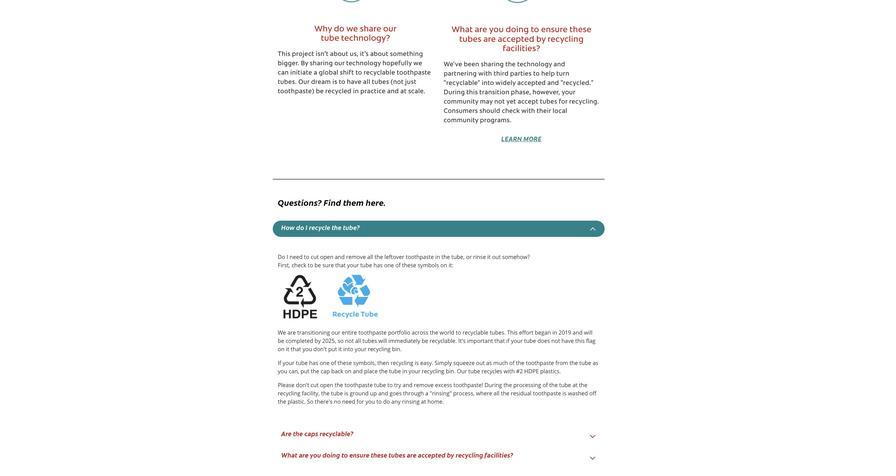 Task type: vqa. For each thing, say whether or not it's contained in the screenshot.
used within the A teeth whitening pen that removes years of stains in just one week when used as directed
no



Task type: locate. For each thing, give the bounding box(es) containing it.
2 cut from the top
[[311, 382, 319, 389]]

check inside we've been sharing the technology and partnering with third parties to help turn "recyclable" into widely accepted and "recycled." during this transition phase, however, your community may not yet accept tubes for recycling. consumers should check with their local community programs.
[[502, 109, 520, 115]]

1 vertical spatial need
[[342, 398, 355, 406]]

1 horizontal spatial tubes.
[[490, 329, 506, 337]]

0 horizontal spatial recyclable
[[364, 70, 395, 76]]

local
[[553, 109, 568, 115]]

and down tube?
[[335, 254, 345, 261]]

have down the shift
[[347, 79, 362, 86]]

not down entire
[[345, 338, 354, 345]]

2 horizontal spatial by
[[537, 36, 546, 44]]

0 horizontal spatial need
[[290, 254, 303, 261]]

in inside the we are transitioning our entire toothpaste portfolio across the world to recyclable tubes. this effort began in 2019 and will be completed by 2025, so not all tubes will immediately be recyclable. it's important that if your tube does not have this flag on it that you don't put it into your recycling bin.
[[553, 329, 557, 337]]

1 horizontal spatial have
[[562, 338, 574, 345]]

tube down effort
[[524, 338, 536, 345]]

open up sure
[[320, 254, 334, 261]]

recyclable up practice
[[364, 70, 395, 76]]

1 vertical spatial i
[[287, 254, 288, 261]]

0 horizontal spatial ensure
[[350, 451, 370, 460]]

should
[[480, 109, 501, 115]]

1 horizontal spatial our
[[457, 368, 467, 376]]

that left if
[[495, 338, 505, 345]]

by
[[537, 36, 546, 44], [315, 338, 321, 345], [447, 451, 454, 460]]

you inside 'please don't cut open the toothpaste tube to try and remove excess toothpaste! during the processing of the tube at the recycling facility, the tube is ground up and goes through a "rinsing" process, where all the residual toothpaste is washed off the plastic. so there's no need for you to do any rinsing at home.'
[[366, 398, 375, 406]]

with inside if your tube has one of these symbols, then recycling is easy. simply squeeze out as much of the toothpaste from the tube as you can, put the cap back on and place the tube in your recycling bin. our tube recycles with #2 hdpe plastics.
[[504, 368, 515, 376]]

entire
[[342, 329, 357, 337]]

in inside do i need to cut open and remove all the leftover toothpaste in the tube, or rinse it out somehow? first, check to be sure that your tube has one of these symbols on it:
[[435, 254, 440, 261]]

1 vertical spatial facilities?
[[485, 451, 513, 460]]

cut down recycle
[[311, 254, 319, 261]]

0 horizontal spatial sharing
[[310, 61, 333, 67]]

0 horizontal spatial technology
[[346, 61, 381, 67]]

0 vertical spatial into
[[482, 81, 494, 87]]

do i need to cut open and remove all the leftover toothpaste in the tube, or rinse it out somehow? first, check to be sure that your tube has one of these symbols on it:
[[278, 254, 530, 269]]

the up #2
[[516, 360, 525, 367]]

about left us,
[[330, 51, 348, 58]]

on
[[441, 262, 447, 269], [278, 346, 285, 353], [345, 368, 352, 376]]

this up bigger.
[[278, 51, 291, 58]]

1 horizontal spatial put
[[328, 346, 337, 353]]

out
[[492, 254, 501, 261], [476, 360, 485, 367]]

your inside do i need to cut open and remove all the leftover toothpaste in the tube, or rinse it out somehow? first, check to be sure that your tube has one of these symbols on it:
[[347, 262, 359, 269]]

toothpaste inside if your tube has one of these symbols, then recycling is easy. simply squeeze out as much of the toothpaste from the tube as you can, put the cap back on and place the tube in your recycling bin. our tube recycles with #2 hdpe plastics.
[[526, 360, 554, 367]]

0 horizontal spatial do
[[296, 223, 304, 232]]

it right rinse
[[488, 254, 491, 261]]

that
[[335, 262, 346, 269], [495, 338, 505, 345], [291, 346, 301, 353]]

1 vertical spatial our
[[457, 368, 467, 376]]

is
[[333, 79, 337, 86], [415, 360, 419, 367], [344, 390, 349, 398], [563, 390, 567, 398]]

portfolio
[[388, 329, 411, 337]]

to left help
[[533, 71, 540, 77]]

1 horizontal spatial by
[[447, 451, 454, 460]]

1 vertical spatial don't
[[296, 382, 309, 389]]

be inside do i need to cut open and remove all the leftover toothpaste in the tube, or rinse it out somehow? first, check to be sure that your tube has one of these symbols on it:
[[315, 262, 321, 269]]

it down completed
[[286, 346, 289, 353]]

completed
[[286, 338, 313, 345]]

doing
[[506, 26, 529, 34], [323, 451, 340, 460]]

it's
[[459, 338, 466, 345]]

it's
[[360, 51, 369, 58]]

0 vertical spatial one
[[384, 262, 394, 269]]

0 vertical spatial bin.
[[392, 346, 402, 353]]

this up if
[[507, 329, 518, 337]]

the left tube?
[[332, 223, 342, 232]]

our down squeeze
[[457, 368, 467, 376]]

this inside this project isn't about us, it's about something bigger. by sharing our technology hopefully we can initiate a global shift to recyclable toothpaste tubes. our dream is to have all tubes (not just toothpaste) be recycled in practice and at scale.
[[278, 51, 291, 58]]

0 horizontal spatial at
[[401, 89, 407, 95]]

do inside why do we share our tube technology?
[[334, 25, 345, 33]]

these
[[570, 26, 592, 34], [402, 262, 416, 269], [338, 360, 352, 367], [371, 451, 387, 460]]

toothpaste right entire
[[359, 329, 387, 337]]

for
[[559, 99, 568, 105], [357, 398, 364, 406]]

one inside if your tube has one of these symbols, then recycling is easy. simply squeeze out as much of the toothpaste from the tube as you can, put the cap back on and place the tube in your recycling bin. our tube recycles with #2 hdpe plastics.
[[320, 360, 330, 367]]

we
[[347, 25, 358, 33], [414, 61, 423, 67]]

the right from
[[570, 360, 578, 367]]

we down something
[[414, 61, 423, 67]]

are
[[475, 26, 487, 34], [484, 36, 496, 44], [288, 329, 296, 337], [299, 451, 309, 460], [407, 451, 417, 460]]

the up recyclable.
[[430, 329, 438, 337]]

all inside the we are transitioning our entire toothpaste portfolio across the world to recyclable tubes. this effort began in 2019 and will be completed by 2025, so not all tubes will immediately be recyclable. it's important that if your tube does not have this flag on it that you don't put it into your recycling bin.
[[355, 338, 361, 345]]

accepted inside we've been sharing the technology and partnering with third parties to help turn "recyclable" into widely accepted and "recycled." during this transition phase, however, your community may not yet accept tubes for recycling. consumers should check with their local community programs.
[[518, 81, 546, 87]]

any
[[392, 398, 401, 406]]

out inside if your tube has one of these symbols, then recycling is easy. simply squeeze out as much of the toothpaste from the tube as you can, put the cap back on and place the tube in your recycling bin. our tube recycles with #2 hdpe plastics.
[[476, 360, 485, 367]]

where
[[476, 390, 492, 398]]

1 horizontal spatial don't
[[314, 346, 327, 353]]

community down consumers
[[444, 118, 479, 124]]

2 horizontal spatial at
[[573, 382, 578, 389]]

0 vertical spatial have
[[347, 79, 362, 86]]

1 vertical spatial recyclable
[[463, 329, 489, 337]]

will
[[584, 329, 593, 337], [379, 338, 387, 345]]

recycles
[[482, 368, 502, 376]]

all up practice
[[363, 79, 371, 86]]

1 horizontal spatial this
[[507, 329, 518, 337]]

have down 2019
[[562, 338, 574, 345]]

toothpaste up symbols
[[406, 254, 434, 261]]

tube up washed
[[559, 382, 571, 389]]

into up transition
[[482, 81, 494, 87]]

2 community from the top
[[444, 118, 479, 124]]

0 vertical spatial will
[[584, 329, 593, 337]]

accepted inside what are you doing to ensure these tubes are accepted by recycling facilities?
[[498, 36, 535, 44]]

a up dream at the left top of the page
[[314, 70, 317, 76]]

learn more link
[[493, 132, 550, 146]]

recycling inside what are you doing to ensure these tubes are accepted by recycling facilities?
[[548, 36, 584, 44]]

1 horizontal spatial into
[[482, 81, 494, 87]]

0 horizontal spatial don't
[[296, 382, 309, 389]]

the left residual
[[501, 390, 510, 398]]

on inside the we are transitioning our entire toothpaste portfolio across the world to recyclable tubes. this effort began in 2019 and will be completed by 2025, so not all tubes will immediately be recyclable. it's important that if your tube does not have this flag on it that you don't put it into your recycling bin.
[[278, 346, 285, 353]]

0 vertical spatial check
[[502, 109, 520, 115]]

1 vertical spatial by
[[315, 338, 321, 345]]

0 horizontal spatial put
[[301, 368, 310, 376]]

2 vertical spatial do
[[383, 398, 390, 406]]

1 community from the top
[[444, 99, 479, 105]]

0 horizontal spatial a
[[314, 70, 317, 76]]

bin. down immediately
[[392, 346, 402, 353]]

one inside do i need to cut open and remove all the leftover toothpaste in the tube, or rinse it out somehow? first, check to be sure that your tube has one of these symbols on it:
[[384, 262, 394, 269]]

1 cut from the top
[[311, 254, 319, 261]]

began
[[535, 329, 551, 337]]

tubes. up important
[[490, 329, 506, 337]]

in left 2019
[[553, 329, 557, 337]]

1 vertical spatial that
[[495, 338, 505, 345]]

to inside the we are transitioning our entire toothpaste portfolio across the world to recyclable tubes. this effort began in 2019 and will be completed by 2025, so not all tubes will immediately be recyclable. it's important that if your tube does not have this flag on it that you don't put it into your recycling bin.
[[456, 329, 461, 337]]

#2
[[516, 368, 523, 376]]

toothpaste
[[397, 70, 431, 76], [406, 254, 434, 261], [359, 329, 387, 337], [526, 360, 554, 367], [345, 382, 373, 389], [533, 390, 561, 398]]

put
[[328, 346, 337, 353], [301, 368, 310, 376]]

1 vertical spatial with
[[522, 109, 535, 115]]

remove inside do i need to cut open and remove all the leftover toothpaste in the tube, or rinse it out somehow? first, check to be sure that your tube has one of these symbols on it:
[[346, 254, 366, 261]]

recyclable inside this project isn't about us, it's about something bigger. by sharing our technology hopefully we can initiate a global shift to recyclable toothpaste tubes. our dream is to have all tubes (not just toothpaste) be recycled in practice and at scale.
[[364, 70, 395, 76]]

one up cap
[[320, 360, 330, 367]]

somehow?
[[502, 254, 530, 261]]

0 vertical spatial community
[[444, 99, 479, 105]]

bin.
[[392, 346, 402, 353], [446, 368, 456, 376]]

0 vertical spatial tubes.
[[278, 79, 297, 86]]

do for how
[[296, 223, 304, 232]]

1 horizontal spatial has
[[374, 262, 383, 269]]

1 horizontal spatial during
[[485, 382, 502, 389]]

with left third
[[479, 71, 492, 77]]

do
[[278, 254, 285, 261]]

1 vertical spatial a
[[426, 390, 429, 398]]

project
[[292, 51, 314, 58]]

0 horizontal spatial for
[[357, 398, 364, 406]]

as up recycles in the right of the page
[[486, 360, 492, 367]]

try
[[394, 382, 401, 389]]

0 vertical spatial remove
[[346, 254, 366, 261]]

1 horizontal spatial as
[[593, 360, 599, 367]]

1 horizontal spatial out
[[492, 254, 501, 261]]

put down 2025,
[[328, 346, 337, 353]]

are inside the we are transitioning our entire toothpaste portfolio across the world to recyclable tubes. this effort began in 2019 and will be completed by 2025, so not all tubes will immediately be recyclable. it's important that if your tube does not have this flag on it that you don't put it into your recycling bin.
[[288, 329, 296, 337]]

1 horizontal spatial not
[[495, 99, 505, 105]]

that right sure
[[335, 262, 346, 269]]

tube inside do i need to cut open and remove all the leftover toothpaste in the tube, or rinse it out somehow? first, check to be sure that your tube has one of these symbols on it:
[[360, 262, 372, 269]]

1 vertical spatial doing
[[323, 451, 340, 460]]

toothpaste inside the we are transitioning our entire toothpaste portfolio across the world to recyclable tubes. this effort began in 2019 and will be completed by 2025, so not all tubes will immediately be recyclable. it's important that if your tube does not have this flag on it that you don't put it into your recycling bin.
[[359, 329, 387, 337]]

this
[[278, 51, 291, 58], [507, 329, 518, 337]]

1 vertical spatial cut
[[311, 382, 319, 389]]

this left flag
[[576, 338, 585, 345]]

our right share
[[383, 25, 397, 33]]

can,
[[289, 368, 299, 376]]

and down symbols,
[[353, 368, 363, 376]]

we inside why do we share our tube technology?
[[347, 25, 358, 33]]

for up local
[[559, 99, 568, 105]]

0 horizontal spatial about
[[330, 51, 348, 58]]

0 horizontal spatial have
[[347, 79, 362, 86]]

1 horizontal spatial about
[[370, 51, 389, 58]]

on up if
[[278, 346, 285, 353]]

1 horizontal spatial one
[[384, 262, 394, 269]]

ensure inside what are you doing to ensure these tubes are accepted by recycling facilities?
[[541, 26, 568, 34]]

remove
[[346, 254, 366, 261], [414, 382, 434, 389]]

questions?
[[278, 197, 322, 208]]

to up it's
[[456, 329, 461, 337]]

this
[[467, 90, 478, 96], [576, 338, 585, 345]]

tube up the 'up'
[[374, 382, 386, 389]]

1 horizontal spatial technology
[[518, 62, 552, 68]]

so
[[338, 338, 344, 345]]

2 vertical spatial at
[[421, 398, 426, 406]]

our up so
[[332, 329, 341, 337]]

across
[[412, 329, 429, 337]]

to
[[531, 26, 539, 34], [356, 70, 362, 76], [533, 71, 540, 77], [339, 79, 346, 86], [304, 254, 309, 261], [308, 262, 313, 269], [456, 329, 461, 337], [388, 382, 393, 389], [377, 398, 382, 406], [342, 451, 348, 460]]

on left it:
[[441, 262, 447, 269]]

community up consumers
[[444, 99, 479, 105]]

not down transition
[[495, 99, 505, 105]]

need
[[290, 254, 303, 261], [342, 398, 355, 406]]

technology down the it's
[[346, 61, 381, 67]]

tube inside why do we share our tube technology?
[[321, 35, 339, 43]]

1 horizontal spatial that
[[335, 262, 346, 269]]

0 horizontal spatial tubes.
[[278, 79, 297, 86]]

1 vertical spatial check
[[292, 262, 306, 269]]

our up the shift
[[335, 61, 345, 67]]

need right do
[[290, 254, 303, 261]]

as down flag
[[593, 360, 599, 367]]

we up technology? on the top left of the page
[[347, 25, 358, 33]]

into down so
[[343, 346, 353, 353]]

don't
[[314, 346, 327, 353], [296, 382, 309, 389]]

don't inside 'please don't cut open the toothpaste tube to try and remove excess toothpaste! during the processing of the tube at the recycling facility, the tube is ground up and goes through a "rinsing" process, where all the residual toothpaste is washed off the plastic. so there's no need for you to do any rinsing at home.'
[[296, 382, 309, 389]]

0 vertical spatial do
[[334, 25, 345, 33]]

and down (not
[[387, 89, 399, 95]]

be down dream at the left top of the page
[[316, 89, 324, 95]]

and inside this project isn't about us, it's about something bigger. by sharing our technology hopefully we can initiate a global shift to recyclable toothpaste tubes. our dream is to have all tubes (not just toothpaste) be recycled in practice and at scale.
[[387, 89, 399, 95]]

hdpe
[[525, 368, 539, 376]]

through
[[403, 390, 424, 398]]

0 vertical spatial our
[[298, 79, 310, 86]]

check down yet
[[502, 109, 520, 115]]

in up symbols
[[435, 254, 440, 261]]

will left immediately
[[379, 338, 387, 345]]

in up through
[[403, 368, 407, 376]]

2 about from the left
[[370, 51, 389, 58]]

"rinsing"
[[430, 390, 452, 398]]

that inside do i need to cut open and remove all the leftover toothpaste in the tube, or rinse it out somehow? first, check to be sure that your tube has one of these symbols on it:
[[335, 262, 346, 269]]

0 horizontal spatial this
[[467, 90, 478, 96]]

1 horizontal spatial this
[[576, 338, 585, 345]]

toothpaste up hdpe
[[526, 360, 554, 367]]

do
[[334, 25, 345, 33], [296, 223, 304, 232], [383, 398, 390, 406]]

1 horizontal spatial ensure
[[541, 26, 568, 34]]

0 vertical spatial this
[[278, 51, 291, 58]]

has inside do i need to cut open and remove all the leftover toothpaste in the tube, or rinse it out somehow? first, check to be sure that your tube has one of these symbols on it:
[[374, 262, 383, 269]]

be
[[316, 89, 324, 95], [315, 262, 321, 269], [278, 338, 284, 345], [422, 338, 428, 345]]

check inside do i need to cut open and remove all the leftover toothpaste in the tube, or rinse it out somehow? first, check to be sure that your tube has one of these symbols on it:
[[292, 262, 306, 269]]

cut up facility,
[[311, 382, 319, 389]]

is inside if your tube has one of these symbols, then recycling is easy. simply squeeze out as much of the toothpaste from the tube as you can, put the cap back on and place the tube in your recycling bin. our tube recycles with #2 hdpe plastics.
[[415, 360, 419, 367]]

all inside this project isn't about us, it's about something bigger. by sharing our technology hopefully we can initiate a global shift to recyclable toothpaste tubes. our dream is to have all tubes (not just toothpaste) be recycled in practice and at scale.
[[363, 79, 371, 86]]

and right 2019
[[573, 329, 583, 337]]

tube down why
[[321, 35, 339, 43]]

remove inside 'please don't cut open the toothpaste tube to try and remove excess toothpaste! during the processing of the tube at the recycling facility, the tube is ground up and goes through a "rinsing" process, where all the residual toothpaste is washed off the plastic. so there's no need for you to do any rinsing at home.'
[[414, 382, 434, 389]]

1 horizontal spatial check
[[502, 109, 520, 115]]

a inside this project isn't about us, it's about something bigger. by sharing our technology hopefully we can initiate a global shift to recyclable toothpaste tubes. our dream is to have all tubes (not just toothpaste) be recycled in practice and at scale.
[[314, 70, 317, 76]]

0 vertical spatial need
[[290, 254, 303, 261]]

be left sure
[[315, 262, 321, 269]]

has
[[374, 262, 383, 269], [309, 360, 318, 367]]

1 horizontal spatial recyclable
[[463, 329, 489, 337]]

all
[[363, 79, 371, 86], [367, 254, 373, 261], [355, 338, 361, 345], [494, 390, 500, 398]]

1 horizontal spatial a
[[426, 390, 429, 398]]

recycle tube logo image
[[333, 275, 378, 319]]

during
[[444, 90, 465, 96], [485, 382, 502, 389]]

hopefully
[[383, 61, 412, 67]]

on right back at the left bottom
[[345, 368, 352, 376]]

2 as from the left
[[593, 360, 599, 367]]

yet
[[507, 99, 516, 105]]

during inside we've been sharing the technology and partnering with third parties to help turn "recyclable" into widely accepted and "recycled." during this transition phase, however, your community may not yet accept tubes for recycling. consumers should check with their local community programs.
[[444, 90, 465, 96]]

leftover
[[385, 254, 404, 261]]

toothpaste inside do i need to cut open and remove all the leftover toothpaste in the tube, or rinse it out somehow? first, check to be sure that your tube has one of these symbols on it:
[[406, 254, 434, 261]]

remove up through
[[414, 382, 434, 389]]

1 vertical spatial bin.
[[446, 368, 456, 376]]

for down ground
[[357, 398, 364, 406]]

1 vertical spatial out
[[476, 360, 485, 367]]

don't down 2025,
[[314, 346, 327, 353]]

recycling inside 'please don't cut open the toothpaste tube to try and remove excess toothpaste! during the processing of the tube at the recycling facility, the tube is ground up and goes through a "rinsing" process, where all the residual toothpaste is washed off the plastic. so there's no need for you to do any rinsing at home.'
[[278, 390, 301, 398]]

caps
[[304, 430, 318, 439]]

to down after recycle 'image'
[[531, 26, 539, 34]]

1 vertical spatial during
[[485, 382, 502, 389]]

practice
[[361, 89, 386, 95]]

goes
[[390, 390, 402, 398]]

please
[[278, 382, 295, 389]]

how do i recycle the tube?
[[281, 223, 360, 232]]

doing down recyclable?
[[323, 451, 340, 460]]

to right do
[[304, 254, 309, 261]]

0 horizontal spatial this
[[278, 51, 291, 58]]

in left practice
[[353, 89, 359, 95]]

is left ground
[[344, 390, 349, 398]]

and inside the we are transitioning our entire toothpaste portfolio across the world to recyclable tubes. this effort began in 2019 and will be completed by 2025, so not all tubes will immediately be recyclable. it's important that if your tube does not have this flag on it that you don't put it into your recycling bin.
[[573, 329, 583, 337]]

2 horizontal spatial that
[[495, 338, 505, 345]]

need inside do i need to cut open and remove all the leftover toothpaste in the tube, or rinse it out somehow? first, check to be sure that your tube has one of these symbols on it:
[[290, 254, 303, 261]]

after recycle image
[[499, 0, 544, 3]]

tube,
[[452, 254, 465, 261]]

recycle tube hdpe logo image
[[278, 275, 323, 319]]

just
[[405, 79, 417, 86]]

1 vertical spatial this
[[507, 329, 518, 337]]

0 vertical spatial our
[[383, 25, 397, 33]]

one down leftover
[[384, 262, 394, 269]]

to inside we've been sharing the technology and partnering with third parties to help turn "recyclable" into widely accepted and "recycled." during this transition phase, however, your community may not yet accept tubes for recycling. consumers should check with their local community programs.
[[533, 71, 540, 77]]

toothpaste up just
[[397, 70, 431, 76]]

not right does
[[552, 338, 560, 345]]

0 horizontal spatial check
[[292, 262, 306, 269]]

0 horizontal spatial doing
[[323, 451, 340, 460]]

technology up help
[[518, 62, 552, 68]]

not inside we've been sharing the technology and partnering with third parties to help turn "recyclable" into widely accepted and "recycled." during this transition phase, however, your community may not yet accept tubes for recycling. consumers should check with their local community programs.
[[495, 99, 505, 105]]

0 vertical spatial open
[[320, 254, 334, 261]]

0 vertical spatial for
[[559, 99, 568, 105]]

questions? find them here.
[[278, 197, 386, 208]]

this inside the we are transitioning our entire toothpaste portfolio across the world to recyclable tubes. this effort began in 2019 and will be completed by 2025, so not all tubes will immediately be recyclable. it's important that if your tube does not have this flag on it that you don't put it into your recycling bin.
[[507, 329, 518, 337]]

0 vertical spatial recyclable
[[364, 70, 395, 76]]

recycled
[[325, 89, 352, 95]]

2 vertical spatial that
[[291, 346, 301, 353]]

this inside we've been sharing the technology and partnering with third parties to help turn "recyclable" into widely accepted and "recycled." during this transition phase, however, your community may not yet accept tubes for recycling. consumers should check with their local community programs.
[[467, 90, 478, 96]]

and inside do i need to cut open and remove all the leftover toothpaste in the tube, or rinse it out somehow? first, check to be sure that your tube has one of these symbols on it:
[[335, 254, 345, 261]]

check right first,
[[292, 262, 306, 269]]

so
[[307, 398, 314, 406]]

accepted
[[498, 36, 535, 44], [518, 81, 546, 87], [418, 451, 446, 460]]

1 vertical spatial remove
[[414, 382, 434, 389]]

0 horizontal spatial will
[[379, 338, 387, 345]]

1 horizontal spatial on
[[345, 368, 352, 376]]

sharing technology image
[[333, 0, 378, 2]]

i left recycle
[[306, 223, 308, 232]]

0 horizontal spatial i
[[287, 254, 288, 261]]

and
[[554, 62, 566, 68], [548, 81, 559, 87], [387, 89, 399, 95], [335, 254, 345, 261], [573, 329, 583, 337], [353, 368, 363, 376], [403, 382, 413, 389], [378, 390, 388, 398]]

tubes.
[[278, 79, 297, 86], [490, 329, 506, 337]]

is left the easy.
[[415, 360, 419, 367]]

0 vertical spatial put
[[328, 346, 337, 353]]

need right no
[[342, 398, 355, 406]]

0 horizontal spatial has
[[309, 360, 318, 367]]

about right the it's
[[370, 51, 389, 58]]

rinse
[[473, 254, 486, 261]]

put inside if your tube has one of these symbols, then recycling is easy. simply squeeze out as much of the toothpaste from the tube as you can, put the cap back on and place the tube in your recycling bin. our tube recycles with #2 hdpe plastics.
[[301, 368, 310, 376]]

tube up can, at the left of the page
[[296, 360, 308, 367]]

have inside this project isn't about us, it's about something bigger. by sharing our technology hopefully we can initiate a global shift to recyclable toothpaste tubes. our dream is to have all tubes (not just toothpaste) be recycled in practice and at scale.
[[347, 79, 362, 86]]

1 vertical spatial for
[[357, 398, 364, 406]]

0 horizontal spatial that
[[291, 346, 301, 353]]

will up flag
[[584, 329, 593, 337]]

much
[[494, 360, 508, 367]]

a up the home.
[[426, 390, 429, 398]]

1 vertical spatial open
[[320, 382, 333, 389]]

open inside 'please don't cut open the toothpaste tube to try and remove excess toothpaste! during the processing of the tube at the recycling facility, the tube is ground up and goes through a "rinsing" process, where all the residual toothpaste is washed off the plastic. so there's no need for you to do any rinsing at home.'
[[320, 382, 333, 389]]

not
[[495, 99, 505, 105], [345, 338, 354, 345], [552, 338, 560, 345]]

1 horizontal spatial need
[[342, 398, 355, 406]]

1 as from the left
[[486, 360, 492, 367]]

0 vertical spatial during
[[444, 90, 465, 96]]

put inside the we are transitioning our entire toothpaste portfolio across the world to recyclable tubes. this effort began in 2019 and will be completed by 2025, so not all tubes will immediately be recyclable. it's important that if your tube does not have this flag on it that you don't put it into your recycling bin.
[[328, 346, 337, 353]]

2 vertical spatial accepted
[[418, 451, 446, 460]]



Task type: describe. For each thing, give the bounding box(es) containing it.
how
[[281, 223, 295, 232]]

the up washed
[[579, 382, 588, 389]]

to down the 'up'
[[377, 398, 382, 406]]

be down "across"
[[422, 338, 428, 345]]

recycling.
[[569, 99, 599, 105]]

all inside do i need to cut open and remove all the leftover toothpaste in the tube, or rinse it out somehow? first, check to be sure that your tube has one of these symbols on it:
[[367, 254, 373, 261]]

these inside do i need to cut open and remove all the leftover toothpaste in the tube, or rinse it out somehow? first, check to be sure that your tube has one of these symbols on it:
[[402, 262, 416, 269]]

of right 'much'
[[510, 360, 515, 367]]

facility,
[[302, 390, 320, 398]]

been
[[464, 62, 479, 68]]

initiate
[[290, 70, 312, 76]]

sure
[[323, 262, 334, 269]]

0 vertical spatial with
[[479, 71, 492, 77]]

shift
[[340, 70, 354, 76]]

i inside do i need to cut open and remove all the leftover toothpaste in the tube, or rinse it out somehow? first, check to be sure that your tube has one of these symbols on it:
[[287, 254, 288, 261]]

to left sure
[[308, 262, 313, 269]]

1 vertical spatial what
[[281, 451, 298, 460]]

third
[[494, 71, 509, 77]]

us,
[[350, 51, 359, 58]]

is left washed
[[563, 390, 567, 398]]

do inside 'please don't cut open the toothpaste tube to try and remove excess toothpaste! during the processing of the tube at the recycling facility, the tube is ground up and goes through a "rinsing" process, where all the residual toothpaste is washed off the plastic. so there's no need for you to do any rinsing at home.'
[[383, 398, 390, 406]]

during inside 'please don't cut open the toothpaste tube to try and remove excess toothpaste! during the processing of the tube at the recycling facility, the tube is ground up and goes through a "rinsing" process, where all the residual toothpaste is washed off the plastic. so there's no need for you to do any rinsing at home.'
[[485, 382, 502, 389]]

technology inside we've been sharing the technology and partnering with third parties to help turn "recyclable" into widely accepted and "recycled." during this transition phase, however, your community may not yet accept tubes for recycling. consumers should check with their local community programs.
[[518, 62, 552, 68]]

important
[[467, 338, 493, 345]]

(not
[[391, 79, 404, 86]]

for inside we've been sharing the technology and partnering with third parties to help turn "recyclable" into widely accepted and "recycled." during this transition phase, however, your community may not yet accept tubes for recycling. consumers should check with their local community programs.
[[559, 99, 568, 105]]

the left leftover
[[375, 254, 383, 261]]

place
[[364, 368, 378, 376]]

then
[[378, 360, 389, 367]]

ground
[[350, 390, 369, 398]]

flag
[[586, 338, 596, 345]]

the up it:
[[442, 254, 450, 261]]

if
[[278, 360, 281, 367]]

for inside 'please don't cut open the toothpaste tube to try and remove excess toothpaste! during the processing of the tube at the recycling facility, the tube is ground up and goes through a "rinsing" process, where all the residual toothpaste is washed off the plastic. so there's no need for you to do any rinsing at home.'
[[357, 398, 364, 406]]

our inside this project isn't about us, it's about something bigger. by sharing our technology hopefully we can initiate a global shift to recyclable toothpaste tubes. our dream is to have all tubes (not just toothpaste) be recycled in practice and at scale.
[[335, 61, 345, 67]]

these inside if your tube has one of these symbols, then recycling is easy. simply squeeze out as much of the toothpaste from the tube as you can, put the cap back on and place the tube in your recycling bin. our tube recycles with #2 hdpe plastics.
[[338, 360, 352, 367]]

tube down squeeze
[[469, 368, 480, 376]]

do for why
[[334, 25, 345, 33]]

excess
[[435, 382, 452, 389]]

the down plastics.
[[550, 382, 558, 389]]

on inside do i need to cut open and remove all the leftover toothpaste in the tube, or rinse it out somehow? first, check to be sure that your tube has one of these symbols on it:
[[441, 262, 447, 269]]

at inside this project isn't about us, it's about something bigger. by sharing our technology hopefully we can initiate a global shift to recyclable toothpaste tubes. our dream is to have all tubes (not just toothpaste) be recycled in practice and at scale.
[[401, 89, 407, 95]]

doing inside what are you doing to ensure these tubes are accepted by recycling facilities?
[[506, 26, 529, 34]]

bin. inside if your tube has one of these symbols, then recycling is easy. simply squeeze out as much of the toothpaste from the tube as you can, put the cap back on and place the tube in your recycling bin. our tube recycles with #2 hdpe plastics.
[[446, 368, 456, 376]]

washed
[[568, 390, 588, 398]]

recycle
[[309, 223, 330, 232]]

1 horizontal spatial at
[[421, 398, 426, 406]]

to left try
[[388, 382, 393, 389]]

our inside this project isn't about us, it's about something bigger. by sharing our technology hopefully we can initiate a global shift to recyclable toothpaste tubes. our dream is to have all tubes (not just toothpaste) be recycled in practice and at scale.
[[298, 79, 310, 86]]

their
[[537, 109, 551, 115]]

the down the "then"
[[379, 368, 388, 376]]

tubes. inside the we are transitioning our entire toothpaste portfolio across the world to recyclable tubes. this effort began in 2019 and will be completed by 2025, so not all tubes will immediately be recyclable. it's important that if your tube does not have this flag on it that you don't put it into your recycling bin.
[[490, 329, 506, 337]]

tube down flag
[[580, 360, 591, 367]]

are
[[281, 430, 292, 439]]

this project isn't about us, it's about something bigger. by sharing our technology hopefully we can initiate a global shift to recyclable toothpaste tubes. our dream is to have all tubes (not just toothpaste) be recycled in practice and at scale.
[[278, 51, 431, 95]]

be down "we"
[[278, 338, 284, 345]]

plastics.
[[540, 368, 561, 376]]

2 horizontal spatial with
[[522, 109, 535, 115]]

world
[[440, 329, 455, 337]]

if your tube has one of these symbols, then recycling is easy. simply squeeze out as much of the toothpaste from the tube as you can, put the cap back on and place the tube in your recycling bin. our tube recycles with #2 hdpe plastics.
[[278, 360, 599, 376]]

the down back at the left bottom
[[335, 382, 343, 389]]

1 about from the left
[[330, 51, 348, 58]]

we
[[278, 329, 286, 337]]

the left cap
[[311, 368, 319, 376]]

sharing inside we've been sharing the technology and partnering with third parties to help turn "recyclable" into widely accepted and "recycled." during this transition phase, however, your community may not yet accept tubes for recycling. consumers should check with their local community programs.
[[481, 62, 504, 68]]

more
[[524, 134, 542, 143]]

need inside 'please don't cut open the toothpaste tube to try and remove excess toothpaste! during the processing of the tube at the recycling facility, the tube is ground up and goes through a "rinsing" process, where all the residual toothpaste is washed off the plastic. so there's no need for you to do any rinsing at home.'
[[342, 398, 355, 406]]

accept
[[518, 99, 539, 105]]

2019
[[559, 329, 571, 337]]

the left plastic.
[[278, 398, 286, 406]]

effort
[[519, 329, 534, 337]]

learn more
[[502, 134, 542, 143]]

process,
[[453, 390, 475, 398]]

why do we share our tube technology?
[[315, 25, 397, 43]]

toothpaste)
[[278, 89, 315, 95]]

and down help
[[548, 81, 559, 87]]

tube up try
[[389, 368, 401, 376]]

has inside if your tube has one of these symbols, then recycling is easy. simply squeeze out as much of the toothpaste from the tube as you can, put the cap back on and place the tube in your recycling bin. our tube recycles with #2 hdpe plastics.
[[309, 360, 318, 367]]

to right the shift
[[356, 70, 362, 76]]

it inside do i need to cut open and remove all the leftover toothpaste in the tube, or rinse it out somehow? first, check to be sure that your tube has one of these symbols on it:
[[488, 254, 491, 261]]

does
[[538, 338, 550, 345]]

toothpaste down processing
[[533, 390, 561, 398]]

the up residual
[[504, 382, 512, 389]]

global
[[319, 70, 339, 76]]

the inside we've been sharing the technology and partnering with third parties to help turn "recyclable" into widely accepted and "recycled." during this transition phase, however, your community may not yet accept tubes for recycling. consumers should check with their local community programs.
[[506, 62, 516, 68]]

transition
[[480, 90, 510, 96]]

on inside if your tube has one of these symbols, then recycling is easy. simply squeeze out as much of the toothpaste from the tube as you can, put the cap back on and place the tube in your recycling bin. our tube recycles with #2 hdpe plastics.
[[345, 368, 352, 376]]

processing
[[514, 382, 541, 389]]

0 vertical spatial facilities?
[[503, 45, 540, 53]]

share
[[360, 25, 381, 33]]

something
[[390, 51, 423, 58]]

your inside we've been sharing the technology and partnering with third parties to help turn "recyclable" into widely accepted and "recycled." during this transition phase, however, your community may not yet accept tubes for recycling. consumers should check with their local community programs.
[[562, 90, 576, 96]]

recyclable.
[[430, 338, 457, 345]]

toothpaste up ground
[[345, 382, 373, 389]]

or
[[466, 254, 472, 261]]

there's
[[315, 398, 333, 406]]

tube up no
[[331, 390, 343, 398]]

home.
[[428, 398, 444, 406]]

our inside the we are transitioning our entire toothpaste portfolio across the world to recyclable tubes. this effort began in 2019 and will be completed by 2025, so not all tubes will immediately be recyclable. it's important that if your tube does not have this flag on it that you don't put it into your recycling bin.
[[332, 329, 341, 337]]

have inside the we are transitioning our entire toothpaste portfolio across the world to recyclable tubes. this effort began in 2019 and will be completed by 2025, so not all tubes will immediately be recyclable. it's important that if your tube does not have this flag on it that you don't put it into your recycling bin.
[[562, 338, 574, 345]]

sharing inside this project isn't about us, it's about something bigger. by sharing our technology hopefully we can initiate a global shift to recyclable toothpaste tubes. our dream is to have all tubes (not just toothpaste) be recycled in practice and at scale.
[[310, 61, 333, 67]]

widely
[[496, 81, 516, 87]]

toothpaste inside this project isn't about us, it's about something bigger. by sharing our technology hopefully we can initiate a global shift to recyclable toothpaste tubes. our dream is to have all tubes (not just toothpaste) be recycled in practice and at scale.
[[397, 70, 431, 76]]

into inside we've been sharing the technology and partnering with third parties to help turn "recyclable" into widely accepted and "recycled." during this transition phase, however, your community may not yet accept tubes for recycling. consumers should check with their local community programs.
[[482, 81, 494, 87]]

the up there's
[[321, 390, 330, 398]]

technology?
[[341, 35, 390, 43]]

by
[[301, 61, 308, 67]]

in inside this project isn't about us, it's about something bigger. by sharing our technology hopefully we can initiate a global shift to recyclable toothpaste tubes. our dream is to have all tubes (not just toothpaste) be recycled in practice and at scale.
[[353, 89, 359, 95]]

and inside if your tube has one of these symbols, then recycling is easy. simply squeeze out as much of the toothpaste from the tube as you can, put the cap back on and place the tube in your recycling bin. our tube recycles with #2 hdpe plastics.
[[353, 368, 363, 376]]

of inside 'please don't cut open the toothpaste tube to try and remove excess toothpaste! during the processing of the tube at the recycling facility, the tube is ground up and goes through a "rinsing" process, where all the residual toothpaste is washed off the plastic. so there's no need for you to do any rinsing at home.'
[[543, 382, 548, 389]]

be inside this project isn't about us, it's about something bigger. by sharing our technology hopefully we can initiate a global shift to recyclable toothpaste tubes. our dream is to have all tubes (not just toothpaste) be recycled in practice and at scale.
[[316, 89, 324, 95]]

open inside do i need to cut open and remove all the leftover toothpaste in the tube, or rinse it out somehow? first, check to be sure that your tube has one of these symbols on it:
[[320, 254, 334, 261]]

1 horizontal spatial i
[[306, 223, 308, 232]]

immediately
[[389, 338, 420, 345]]

tubes inside we've been sharing the technology and partnering with third parties to help turn "recyclable" into widely accepted and "recycled." during this transition phase, however, your community may not yet accept tubes for recycling. consumers should check with their local community programs.
[[540, 99, 557, 105]]

the inside the we are transitioning our entire toothpaste portfolio across the world to recyclable tubes. this effort began in 2019 and will be completed by 2025, so not all tubes will immediately be recyclable. it's important that if your tube does not have this flag on it that you don't put it into your recycling bin.
[[430, 329, 438, 337]]

this inside the we are transitioning our entire toothpaste portfolio across the world to recyclable tubes. this effort began in 2019 and will be completed by 2025, so not all tubes will immediately be recyclable. it's important that if your tube does not have this flag on it that you don't put it into your recycling bin.
[[576, 338, 585, 345]]

dream
[[311, 79, 331, 86]]

0 horizontal spatial not
[[345, 338, 354, 345]]

cut inside do i need to cut open and remove all the leftover toothpaste in the tube, or rinse it out somehow? first, check to be sure that your tube has one of these symbols on it:
[[311, 254, 319, 261]]

tube inside the we are transitioning our entire toothpaste portfolio across the world to recyclable tubes. this effort began in 2019 and will be completed by 2025, so not all tubes will immediately be recyclable. it's important that if your tube does not have this flag on it that you don't put it into your recycling bin.
[[524, 338, 536, 345]]

if
[[506, 338, 510, 345]]

scale.
[[408, 89, 426, 95]]

what are you doing to ensure these tubes are accepted by recycling facilities? button
[[281, 451, 513, 460]]

into inside the we are transitioning our entire toothpaste portfolio across the world to recyclable tubes. this effort began in 2019 and will be completed by 2025, so not all tubes will immediately be recyclable. it's important that if your tube does not have this flag on it that you don't put it into your recycling bin.
[[343, 346, 353, 353]]

"recyclable"
[[444, 81, 480, 87]]

we've
[[444, 62, 462, 68]]

all inside 'please don't cut open the toothpaste tube to try and remove excess toothpaste! during the processing of the tube at the recycling facility, the tube is ground up and goes through a "rinsing" process, where all the residual toothpaste is washed off the plastic. so there's no need for you to do any rinsing at home.'
[[494, 390, 500, 398]]

tubes inside this project isn't about us, it's about something bigger. by sharing our technology hopefully we can initiate a global shift to recyclable toothpaste tubes. our dream is to have all tubes (not just toothpaste) be recycled in practice and at scale.
[[372, 79, 389, 86]]

0 horizontal spatial it
[[286, 346, 289, 353]]

and up turn
[[554, 62, 566, 68]]

1 horizontal spatial what
[[452, 26, 473, 34]]

0 vertical spatial what are you doing to ensure these tubes are accepted by recycling facilities?
[[452, 26, 592, 53]]

1 horizontal spatial it
[[339, 346, 342, 353]]

by inside the we are transitioning our entire toothpaste portfolio across the world to recyclable tubes. this effort began in 2019 and will be completed by 2025, so not all tubes will immediately be recyclable. it's important that if your tube does not have this flag on it that you don't put it into your recycling bin.
[[315, 338, 321, 345]]

bin. inside the we are transitioning our entire toothpaste portfolio across the world to recyclable tubes. this effort began in 2019 and will be completed by 2025, so not all tubes will immediately be recyclable. it's important that if your tube does not have this flag on it that you don't put it into your recycling bin.
[[392, 346, 402, 353]]

1 vertical spatial what are you doing to ensure these tubes are accepted by recycling facilities?
[[281, 451, 513, 460]]

tubes. inside this project isn't about us, it's about something bigger. by sharing our technology hopefully we can initiate a global shift to recyclable toothpaste tubes. our dream is to have all tubes (not just toothpaste) be recycled in practice and at scale.
[[278, 79, 297, 86]]

isn't
[[316, 51, 329, 58]]

tubes inside the we are transitioning our entire toothpaste portfolio across the world to recyclable tubes. this effort began in 2019 and will be completed by 2025, so not all tubes will immediately be recyclable. it's important that if your tube does not have this flag on it that you don't put it into your recycling bin.
[[363, 338, 377, 345]]

you inside what are you doing to ensure these tubes are accepted by recycling facilities?
[[489, 26, 504, 34]]

are the caps recyclable?
[[281, 430, 354, 439]]

bigger.
[[278, 61, 299, 67]]

don't inside the we are transitioning our entire toothpaste portfolio across the world to recyclable tubes. this effort began in 2019 and will be completed by 2025, so not all tubes will immediately be recyclable. it's important that if your tube does not have this flag on it that you don't put it into your recycling bin.
[[314, 346, 327, 353]]

partnering
[[444, 71, 477, 77]]

to down recyclable?
[[342, 451, 348, 460]]

of up back at the left bottom
[[331, 360, 336, 367]]

up
[[370, 390, 377, 398]]

easy.
[[420, 360, 433, 367]]

plastic.
[[288, 398, 306, 406]]

recycling inside the we are transitioning our entire toothpaste portfolio across the world to recyclable tubes. this effort began in 2019 and will be completed by 2025, so not all tubes will immediately be recyclable. it's important that if your tube does not have this flag on it that you don't put it into your recycling bin.
[[368, 346, 391, 353]]

help
[[542, 71, 555, 77]]

consumers
[[444, 109, 478, 115]]

you inside the we are transitioning our entire toothpaste portfolio across the world to recyclable tubes. this effort began in 2019 and will be completed by 2025, so not all tubes will immediately be recyclable. it's important that if your tube does not have this flag on it that you don't put it into your recycling bin.
[[303, 346, 312, 353]]

them
[[343, 197, 364, 208]]

to up recycled
[[339, 79, 346, 86]]

squeeze
[[453, 360, 475, 367]]

how do i recycle the tube? button
[[281, 223, 360, 232]]

"recycled."
[[561, 81, 594, 87]]

we inside this project isn't about us, it's about something bigger. by sharing our technology hopefully we can initiate a global shift to recyclable toothpaste tubes. our dream is to have all tubes (not just toothpaste) be recycled in practice and at scale.
[[414, 61, 423, 67]]

in inside if your tube has one of these symbols, then recycling is easy. simply squeeze out as much of the toothpaste from the tube as you can, put the cap back on and place the tube in your recycling bin. our tube recycles with #2 hdpe plastics.
[[403, 368, 407, 376]]

turn
[[557, 71, 570, 77]]

and right the 'up'
[[378, 390, 388, 398]]

why
[[315, 25, 332, 33]]

our inside if your tube has one of these symbols, then recycling is easy. simply squeeze out as much of the toothpaste from the tube as you can, put the cap back on and place the tube in your recycling bin. our tube recycles with #2 hdpe plastics.
[[457, 368, 467, 376]]

2 horizontal spatial not
[[552, 338, 560, 345]]

0 vertical spatial by
[[537, 36, 546, 44]]

simply
[[435, 360, 452, 367]]

you inside if your tube has one of these symbols, then recycling is easy. simply squeeze out as much of the toothpaste from the tube as you can, put the cap back on and place the tube in your recycling bin. our tube recycles with #2 hdpe plastics.
[[278, 368, 287, 376]]

of inside do i need to cut open and remove all the leftover toothpaste in the tube, or rinse it out somehow? first, check to be sure that your tube has one of these symbols on it:
[[396, 262, 401, 269]]

recyclable?
[[320, 430, 354, 439]]

out inside do i need to cut open and remove all the leftover toothpaste in the tube, or rinse it out somehow? first, check to be sure that your tube has one of these symbols on it:
[[492, 254, 501, 261]]

to inside what are you doing to ensure these tubes are accepted by recycling facilities?
[[531, 26, 539, 34]]

recyclable inside the we are transitioning our entire toothpaste portfolio across the world to recyclable tubes. this effort began in 2019 and will be completed by 2025, so not all tubes will immediately be recyclable. it's important that if your tube does not have this flag on it that you don't put it into your recycling bin.
[[463, 329, 489, 337]]

may
[[480, 99, 493, 105]]

our inside why do we share our tube technology?
[[383, 25, 397, 33]]

is inside this project isn't about us, it's about something bigger. by sharing our technology hopefully we can initiate a global shift to recyclable toothpaste tubes. our dream is to have all tubes (not just toothpaste) be recycled in practice and at scale.
[[333, 79, 337, 86]]

the right the 'are'
[[293, 430, 303, 439]]

parties
[[510, 71, 532, 77]]

and right try
[[403, 382, 413, 389]]

these inside what are you doing to ensure these tubes are accepted by recycling facilities?
[[570, 26, 592, 34]]

from
[[556, 360, 568, 367]]

tubes inside what are you doing to ensure these tubes are accepted by recycling facilities?
[[460, 36, 482, 44]]

technology inside this project isn't about us, it's about something bigger. by sharing our technology hopefully we can initiate a global shift to recyclable toothpaste tubes. our dream is to have all tubes (not just toothpaste) be recycled in practice and at scale.
[[346, 61, 381, 67]]

a inside 'please don't cut open the toothpaste tube to try and remove excess toothpaste! during the processing of the tube at the recycling facility, the tube is ground up and goes through a "rinsing" process, where all the residual toothpaste is washed off the plastic. so there's no need for you to do any rinsing at home.'
[[426, 390, 429, 398]]



